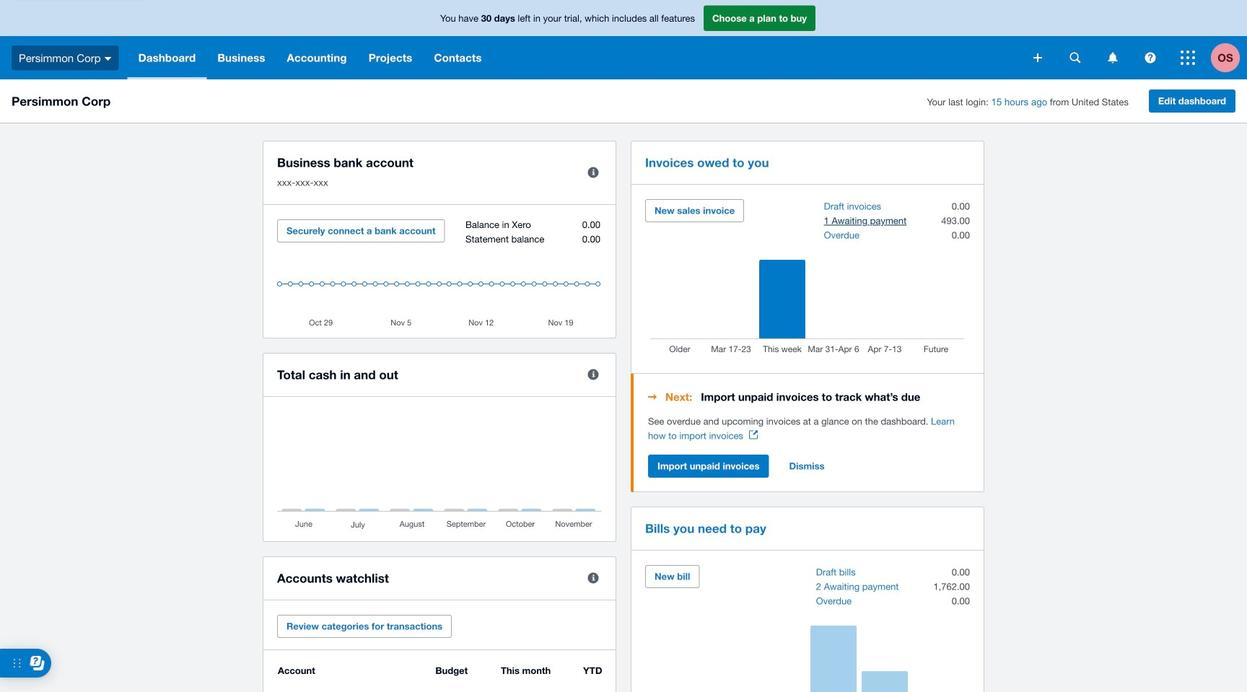 Task type: describe. For each thing, give the bounding box(es) containing it.
opens in a new tab image
[[749, 430, 758, 439]]

0 horizontal spatial svg image
[[104, 57, 112, 60]]

1 horizontal spatial svg image
[[1033, 53, 1042, 62]]

empty state widget for the total cash in and out feature, displaying a column graph summarising bank transaction data as total money in versus total money out across all connected bank accounts, enabling a visual comparison of the two amounts. image
[[277, 411, 602, 530]]

2 horizontal spatial svg image
[[1108, 52, 1118, 63]]



Task type: vqa. For each thing, say whether or not it's contained in the screenshot.
Projects in group
no



Task type: locate. For each thing, give the bounding box(es) containing it.
heading
[[648, 388, 970, 406]]

svg image
[[1181, 51, 1195, 65], [1070, 52, 1081, 63], [1145, 52, 1156, 63]]

2 horizontal spatial svg image
[[1181, 51, 1195, 65]]

svg image
[[1108, 52, 1118, 63], [1033, 53, 1042, 62], [104, 57, 112, 60]]

empty state bank feed widget with a tooltip explaining the feature. includes a 'securely connect a bank account' button and a data-less flat line graph marking four weekly dates, indicating future account balance tracking. image
[[277, 219, 602, 327]]

banner
[[0, 0, 1247, 79]]

1 horizontal spatial svg image
[[1145, 52, 1156, 63]]

empty state of the accounts watchlist widget, featuring a 'review categories for transactions' button and a data-less table with headings 'account,' 'budget,' 'this month,' and 'ytd.' image
[[277, 665, 602, 692]]

panel body document
[[648, 414, 970, 443], [648, 414, 970, 443]]

0 horizontal spatial svg image
[[1070, 52, 1081, 63]]



